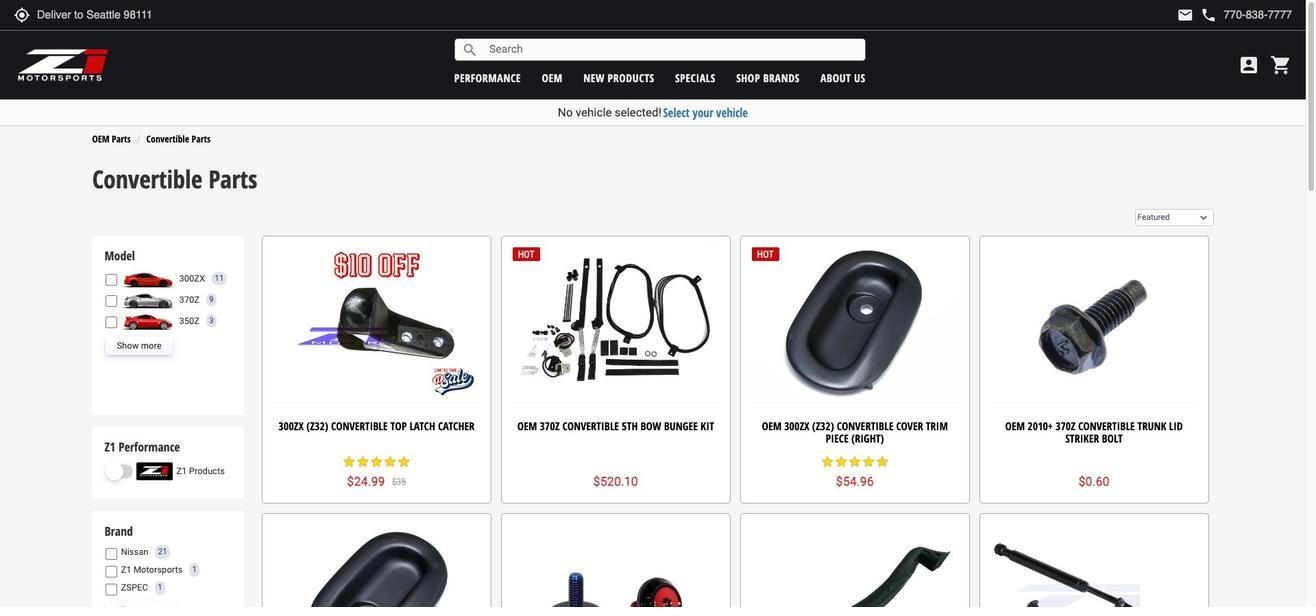 Task type: describe. For each thing, give the bounding box(es) containing it.
nissan 350z z33 2003 2004 2005 2006 2007 2008 2009 vq35de 3.5l revup rev up vq35hr nismo z1 motorsports image
[[121, 313, 176, 330]]

z1 motorsports logo image
[[17, 48, 109, 82]]

nissan 300zx z32 1990 1991 1992 1993 1994 1995 1996 vg30dett vg30de twin turbo non turbo z1 motorsports image
[[121, 270, 176, 288]]



Task type: locate. For each thing, give the bounding box(es) containing it.
nissan 370z z34 2009 2010 2011 2012 2013 2014 2015 2016 2017 2018 2019 3.7l vq37vhr vhr nismo z1 motorsports image
[[121, 291, 176, 309]]

None checkbox
[[106, 296, 118, 307], [106, 584, 118, 596], [106, 296, 118, 307], [106, 584, 118, 596]]

Search search field
[[478, 39, 865, 60]]

None checkbox
[[106, 275, 118, 286], [106, 317, 118, 329], [106, 548, 118, 560], [106, 566, 118, 578], [106, 275, 118, 286], [106, 317, 118, 329], [106, 548, 118, 560], [106, 566, 118, 578]]



Task type: vqa. For each thing, say whether or not it's contained in the screenshot.
checkbox
yes



